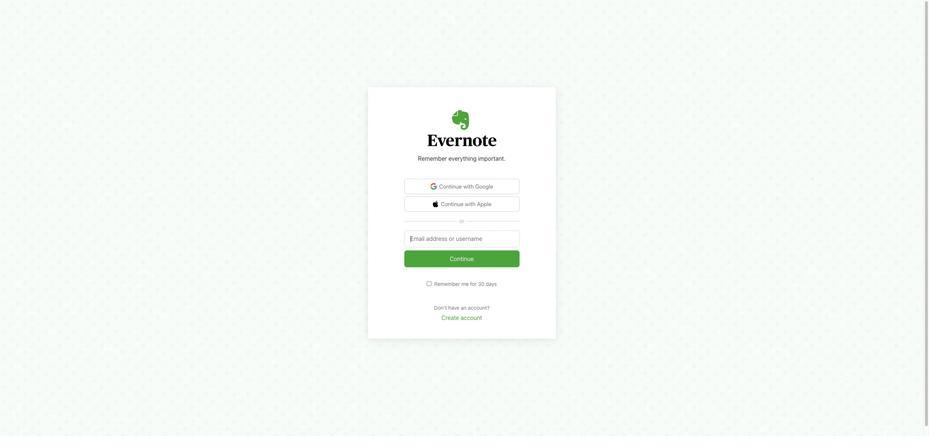 Task type: locate. For each thing, give the bounding box(es) containing it.
don't have an account? create account
[[434, 305, 490, 322]]

1 vertical spatial with
[[465, 201, 475, 208]]

1 vertical spatial continue
[[441, 201, 463, 208]]

remember left everything
[[418, 155, 447, 162]]

continue up 'or'
[[441, 201, 463, 208]]

don't
[[434, 305, 447, 312]]

remember left 'me'
[[434, 282, 460, 288]]

account?
[[468, 305, 490, 312]]

apple
[[477, 201, 491, 208]]

important.
[[478, 155, 506, 162]]

with left apple
[[465, 201, 475, 208]]

google
[[475, 184, 493, 190]]

days
[[486, 282, 497, 288]]

remember for remember everything important.
[[418, 155, 447, 162]]

remember for remember me for 30 days
[[434, 282, 460, 288]]

continue with apple
[[441, 201, 491, 208]]

with
[[463, 184, 474, 190], [465, 201, 475, 208]]

0 vertical spatial remember
[[418, 155, 447, 162]]

remember me for 30 days
[[434, 282, 497, 288]]

0 vertical spatial continue
[[439, 184, 462, 190]]

continue
[[439, 184, 462, 190], [441, 201, 463, 208]]

30
[[478, 282, 484, 288]]

None submit
[[404, 251, 519, 268]]

continue with google
[[439, 184, 493, 190]]

continue for continue with google
[[439, 184, 462, 190]]

continue up continue with apple link
[[439, 184, 462, 190]]

remember everything important.
[[418, 155, 506, 162]]

create
[[441, 315, 459, 322]]

1 vertical spatial remember
[[434, 282, 460, 288]]

with left google at the right top of page
[[463, 184, 474, 190]]

or
[[459, 218, 464, 225]]

remember
[[418, 155, 447, 162], [434, 282, 460, 288]]

evernote image
[[427, 110, 496, 147]]

0 vertical spatial with
[[463, 184, 474, 190]]

continue for continue with apple
[[441, 201, 463, 208]]



Task type: describe. For each thing, give the bounding box(es) containing it.
create account link
[[441, 315, 482, 322]]

with for google
[[463, 184, 474, 190]]

account
[[461, 315, 482, 322]]

everything
[[448, 155, 477, 162]]

me
[[461, 282, 469, 288]]

Remember me for 30 days checkbox
[[427, 282, 431, 287]]

with for apple
[[465, 201, 475, 208]]

have
[[448, 305, 459, 312]]

Email address or username text field
[[404, 231, 519, 248]]

an
[[461, 305, 466, 312]]

for
[[470, 282, 477, 288]]

continue with apple link
[[404, 197, 519, 212]]



Task type: vqa. For each thing, say whether or not it's contained in the screenshot.
the Evernote image
yes



